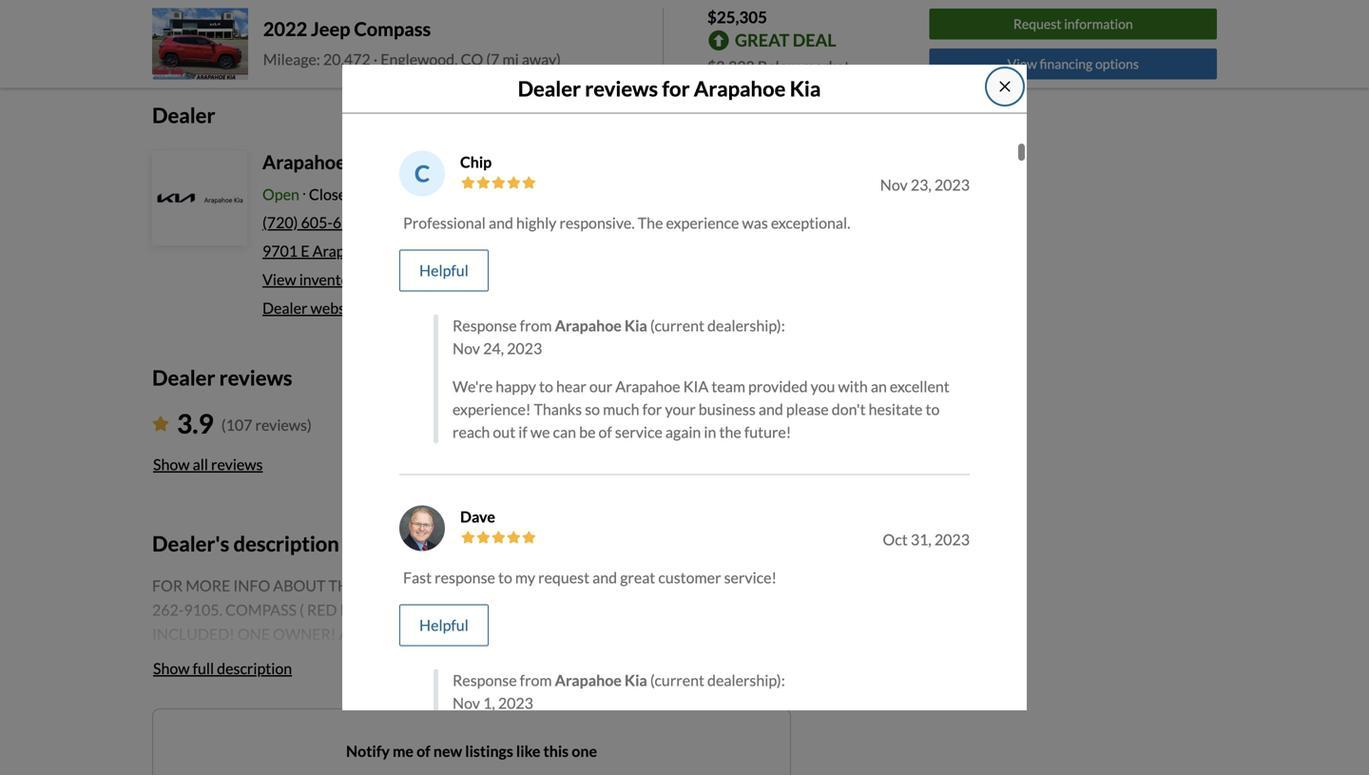 Task type: locate. For each thing, give the bounding box(es) containing it.
me
[[393, 742, 414, 760]]

co
[[461, 50, 483, 68], [485, 242, 508, 260]]

be
[[579, 423, 596, 441]]

kia inside 'response from arapahoe kia (current dealership): nov 24, 2023'
[[625, 316, 647, 335]]

(current inside response from arapahoe kia (current dealership): nov 1, 2023
[[650, 671, 705, 690]]

an
[[871, 377, 887, 396]]

nov left 1, at left
[[453, 694, 480, 712]]

englewood, down only,
[[381, 50, 458, 68]]

show for dealer's
[[153, 659, 190, 677]]

nov for response from arapahoe kia (current dealership): nov 1, 2023
[[453, 694, 480, 712]]

dealer inside dealer website link
[[262, 299, 308, 317]]

0 vertical spatial description
[[233, 531, 339, 556]]

purposes
[[366, 24, 412, 38]]

dealer reviews for arapahoe kia
[[518, 76, 821, 101]]

dealer for dealer
[[152, 103, 215, 127]]

view up the close modal dealer reviews for arapahoe kia image
[[1008, 56, 1037, 72]]

$25,305
[[708, 7, 767, 27]]

dealer inside c dialog
[[518, 76, 581, 101]]

do
[[460, 24, 473, 38]]

0 vertical spatial to
[[539, 377, 553, 396]]

of
[[694, 24, 704, 38], [599, 423, 612, 441], [417, 742, 431, 760]]

1,
[[483, 694, 495, 712]]

0 vertical spatial helpful button
[[399, 250, 489, 292]]

0 vertical spatial view
[[1008, 56, 1037, 72]]

0 vertical spatial from
[[738, 24, 762, 38]]

2 response from the top
[[453, 671, 517, 690]]

arapahoe inside response from arapahoe kia (current dealership): nov 1, 2023
[[555, 671, 622, 690]]

view for view financing options
[[1008, 56, 1037, 72]]

dave
[[460, 507, 495, 526]]

response
[[453, 316, 517, 335], [453, 671, 517, 690]]

reviews)
[[255, 416, 312, 434]]

for right are
[[279, 24, 294, 38]]

dealer for dealer website
[[262, 299, 308, 317]]

like
[[516, 742, 541, 760]]

oct
[[883, 530, 908, 549]]

0 vertical spatial of
[[694, 24, 704, 38]]

to
[[539, 377, 553, 396], [926, 400, 940, 419], [498, 568, 512, 587]]

of left credit
[[694, 24, 704, 38]]

helpful down 9701 e arapahoe rd , englewood, co 80112 at the top of the page
[[419, 261, 469, 280]]

reviews down offer
[[585, 76, 658, 101]]

1 dealership): from the top
[[708, 316, 785, 335]]

9:00
[[372, 185, 403, 203]]

the right in at the bottom
[[719, 423, 742, 441]]

2023 right 24,
[[507, 339, 542, 358]]

we're
[[453, 377, 493, 396]]

not
[[475, 24, 492, 38]]

reviews
[[585, 76, 658, 101], [219, 365, 292, 390], [211, 455, 263, 473]]

2 helpful button from the top
[[399, 604, 489, 646]]

0 horizontal spatial view
[[262, 270, 296, 289]]

the up 'below'
[[764, 24, 781, 38]]

0 vertical spatial co
[[461, 50, 483, 68]]

financing inside button
[[1040, 56, 1093, 72]]

from up the happy
[[520, 316, 552, 335]]

1 vertical spatial view
[[262, 270, 296, 289]]

future!
[[744, 423, 792, 441]]

2 vertical spatial from
[[520, 671, 552, 690]]

0 vertical spatial (current
[[650, 316, 705, 335]]

reviews inside c dialog
[[585, 76, 658, 101]]

nov inside 'response from arapahoe kia (current dealership): nov 24, 2023'
[[453, 339, 480, 358]]

dealership): inside response from arapahoe kia (current dealership): nov 1, 2023
[[708, 671, 785, 690]]

0 horizontal spatial co
[[461, 50, 483, 68]]

1 helpful from the top
[[419, 261, 469, 280]]

from inside *estimated payments are for informational purposes only, and do not represent a financing offer or guarantee of credit from the seller.
[[738, 24, 762, 38]]

service!
[[724, 568, 777, 587]]

notify me of new listings like this one
[[346, 742, 597, 760]]

2 show from the top
[[153, 659, 190, 677]]

excellent
[[890, 377, 950, 396]]

1 vertical spatial nov
[[453, 339, 480, 358]]

1 vertical spatial from
[[520, 316, 552, 335]]

response inside 'response from arapahoe kia (current dealership): nov 24, 2023'
[[453, 316, 517, 335]]

from inside 'response from arapahoe kia (current dealership): nov 24, 2023'
[[520, 316, 552, 335]]

1 vertical spatial response
[[453, 671, 517, 690]]

to left hear
[[539, 377, 553, 396]]

helpful down "response"
[[419, 616, 469, 634]]

arapahoe kia image
[[154, 153, 245, 244]]

0 vertical spatial response
[[453, 316, 517, 335]]

co left 80112
[[485, 242, 508, 260]]

show inside button
[[153, 659, 190, 677]]

0 vertical spatial dealership):
[[708, 316, 785, 335]]

1 helpful button from the top
[[399, 250, 489, 292]]

2 vertical spatial for
[[642, 400, 662, 419]]

great
[[735, 30, 790, 51]]

this
[[544, 742, 569, 760]]

dealer's description
[[152, 531, 339, 556]]

nov inside response from arapahoe kia (current dealership): nov 1, 2023
[[453, 694, 480, 712]]

show left all at the left
[[153, 455, 190, 473]]

my
[[515, 568, 535, 587]]

and left "do"
[[439, 24, 458, 38]]

englewood, down professional on the top left of page
[[405, 242, 482, 260]]

0 horizontal spatial the
[[719, 423, 742, 441]]

0 vertical spatial show
[[153, 455, 190, 473]]

and left great
[[593, 568, 617, 587]]

listings
[[465, 742, 513, 760]]

dealership): for response from arapahoe kia (current dealership): nov 1, 2023
[[708, 671, 785, 690]]

mileage:
[[263, 50, 320, 68]]

from right credit
[[738, 24, 762, 38]]

reviews right all at the left
[[211, 455, 263, 473]]

the inside *estimated payments are for informational purposes only, and do not represent a financing offer or guarantee of credit from the seller.
[[764, 24, 781, 38]]

20,472
[[323, 50, 371, 68]]

closes
[[309, 185, 353, 203]]

response up 1, at left
[[453, 671, 517, 690]]

nov 23, 2023
[[880, 176, 970, 194]]

1 vertical spatial financing
[[1040, 56, 1093, 72]]

and up future!
[[759, 400, 783, 419]]

helpful button for fast
[[399, 604, 489, 646]]

dealer
[[518, 76, 581, 101], [152, 103, 215, 127], [262, 299, 308, 317], [152, 365, 215, 390]]

the inside we're happy to hear our arapahoe kia team provided you with an excellent experience! thanks so much for your business and please don't hesitate to reach out if we can be of service again in the future!
[[719, 423, 742, 441]]

request information
[[1014, 16, 1133, 32]]

happy
[[496, 377, 536, 396]]

2 horizontal spatial to
[[926, 400, 940, 419]]

1 vertical spatial helpful button
[[399, 604, 489, 646]]

c dialog
[[342, 65, 1027, 775]]

show all reviews
[[153, 455, 263, 473]]

reviews for dealer reviews
[[219, 365, 292, 390]]

nov left 24,
[[453, 339, 480, 358]]

1 vertical spatial description
[[217, 659, 292, 677]]

helpful
[[419, 261, 469, 280], [419, 616, 469, 634]]

1 horizontal spatial view
[[1008, 56, 1037, 72]]

if
[[519, 423, 528, 441]]

dealer down the seller.
[[152, 103, 215, 127]]

and inside *estimated payments are for informational purposes only, and do not represent a financing offer or guarantee of credit from the seller.
[[439, 24, 458, 38]]

0 horizontal spatial financing
[[553, 24, 599, 38]]

1 vertical spatial dealership):
[[708, 671, 785, 690]]

0 vertical spatial the
[[764, 24, 781, 38]]

reviews for dealer reviews for arapahoe kia
[[585, 76, 658, 101]]

to left my
[[498, 568, 512, 587]]

deal
[[793, 30, 836, 51]]

1 horizontal spatial co
[[485, 242, 508, 260]]

hear
[[556, 377, 587, 396]]

dealership): for response from arapahoe kia (current dealership): nov 24, 2023
[[708, 316, 785, 335]]

show inside button
[[153, 455, 190, 473]]

arapahoe up much
[[616, 377, 680, 396]]

co left (7
[[461, 50, 483, 68]]

1 vertical spatial reviews
[[219, 365, 292, 390]]

arapahoe kia link
[[262, 151, 378, 174]]

dealership):
[[708, 316, 785, 335], [708, 671, 785, 690]]

(current for response from arapahoe kia (current dealership): nov 24, 2023
[[650, 316, 705, 335]]

1 vertical spatial show
[[153, 659, 190, 677]]

to for we're happy to hear our arapahoe kia team provided you with an excellent experience! thanks so much for your business and please don't hesitate to reach out if we can be of service again in the future!
[[539, 377, 553, 396]]

1 vertical spatial of
[[599, 423, 612, 441]]

only,
[[414, 24, 437, 38]]

2022 jeep compass mileage: 20,472 · englewood, co (7 mi away)
[[263, 17, 561, 68]]

1 horizontal spatial to
[[539, 377, 553, 396]]

arapahoe up the our
[[555, 316, 622, 335]]

dealer for dealer reviews for arapahoe kia
[[518, 76, 581, 101]]

your
[[665, 400, 696, 419]]

0 vertical spatial reviews
[[585, 76, 658, 101]]

of right be
[[599, 423, 612, 441]]

0 vertical spatial helpful
[[419, 261, 469, 280]]

hesitate
[[869, 400, 923, 419]]

to down excellent on the right of the page
[[926, 400, 940, 419]]

3.9 (107 reviews)
[[177, 407, 312, 439]]

financing down request information button
[[1040, 56, 1093, 72]]

2 horizontal spatial of
[[694, 24, 704, 38]]

nov left 23,
[[880, 176, 908, 194]]

2023 right 1, at left
[[498, 694, 533, 712]]

website
[[311, 299, 363, 317]]

mi
[[503, 50, 519, 68]]

2 vertical spatial nov
[[453, 694, 480, 712]]

helpful button down "response"
[[399, 604, 489, 646]]

for up service on the left bottom of the page
[[642, 400, 662, 419]]

fast
[[403, 568, 432, 587]]

dealer down away)
[[518, 76, 581, 101]]

view inside button
[[1008, 56, 1037, 72]]

dealer down view inventory link
[[262, 299, 308, 317]]

0 vertical spatial for
[[279, 24, 294, 38]]

helpful button down professional on the top left of page
[[399, 250, 489, 292]]

2 helpful from the top
[[419, 616, 469, 634]]

2 dealership): from the top
[[708, 671, 785, 690]]

1 vertical spatial (current
[[650, 671, 705, 690]]

and inside we're happy to hear our arapahoe kia team provided you with an excellent experience! thanks so much for your business and please don't hesitate to reach out if we can be of service again in the future!
[[759, 400, 783, 419]]

1 response from the top
[[453, 316, 517, 335]]

response inside response from arapahoe kia (current dealership): nov 1, 2023
[[453, 671, 517, 690]]

0 horizontal spatial to
[[498, 568, 512, 587]]

for down guarantee
[[662, 76, 690, 101]]

reviews up 3.9 (107 reviews)
[[219, 365, 292, 390]]

from
[[738, 24, 762, 38], [520, 316, 552, 335], [520, 671, 552, 690]]

2 (current from the top
[[650, 671, 705, 690]]

show left 'full'
[[153, 659, 190, 677]]

arapahoe inside we're happy to hear our arapahoe kia team provided you with an excellent experience! thanks so much for your business and please don't hesitate to reach out if we can be of service again in the future!
[[616, 377, 680, 396]]

1 horizontal spatial the
[[764, 24, 781, 38]]

with
[[838, 377, 868, 396]]

helpful button for professional
[[399, 250, 489, 292]]

seller.
[[152, 41, 181, 55]]

financing right a
[[553, 24, 599, 38]]

from up like
[[520, 671, 552, 690]]

experience!
[[453, 400, 531, 419]]

away)
[[522, 50, 561, 68]]

a
[[545, 24, 551, 38]]

0 vertical spatial englewood,
[[381, 50, 458, 68]]

1 (current from the top
[[650, 316, 705, 335]]

2 vertical spatial to
[[498, 568, 512, 587]]

arapahoe down $2,332
[[694, 76, 786, 101]]

view down the 9701
[[262, 270, 296, 289]]

show for dealer
[[153, 455, 190, 473]]

2 vertical spatial reviews
[[211, 455, 263, 473]]

0 horizontal spatial of
[[417, 742, 431, 760]]

please
[[786, 400, 829, 419]]

view inventory link
[[262, 270, 363, 289]]

provided
[[748, 377, 808, 396]]

1 horizontal spatial financing
[[1040, 56, 1093, 72]]

31,
[[911, 530, 932, 549]]

our
[[590, 377, 613, 396]]

of inside we're happy to hear our arapahoe kia team provided you with an excellent experience! thanks so much for your business and please don't hesitate to reach out if we can be of service again in the future!
[[599, 423, 612, 441]]

of inside *estimated payments are for informational purposes only, and do not represent a financing offer or guarantee of credit from the seller.
[[694, 24, 704, 38]]

arapahoe up one
[[555, 671, 622, 690]]

dealership): inside 'response from arapahoe kia (current dealership): nov 24, 2023'
[[708, 316, 785, 335]]

9701
[[262, 242, 298, 260]]

view
[[1008, 56, 1037, 72], [262, 270, 296, 289]]

1 horizontal spatial of
[[599, 423, 612, 441]]

0 vertical spatial financing
[[553, 24, 599, 38]]

from inside response from arapahoe kia (current dealership): nov 1, 2023
[[520, 671, 552, 690]]

2023 right 23,
[[935, 176, 970, 194]]

response up 24,
[[453, 316, 517, 335]]

1 vertical spatial the
[[719, 423, 742, 441]]

1 vertical spatial for
[[662, 76, 690, 101]]

of right me
[[417, 742, 431, 760]]

dealer up 3.9
[[152, 365, 215, 390]]

(current inside 'response from arapahoe kia (current dealership): nov 24, 2023'
[[650, 316, 705, 335]]

1 vertical spatial helpful
[[419, 616, 469, 634]]

1 show from the top
[[153, 455, 190, 473]]

0 vertical spatial nov
[[880, 176, 908, 194]]



Task type: vqa. For each thing, say whether or not it's contained in the screenshot.
OCT 31, 2023
yes



Task type: describe. For each thing, give the bounding box(es) containing it.
2022 jeep compass image
[[152, 8, 248, 80]]

1 vertical spatial to
[[926, 400, 940, 419]]

team
[[712, 377, 746, 396]]

financing inside *estimated payments are for informational purposes only, and do not represent a financing offer or guarantee of credit from the seller.
[[553, 24, 599, 38]]

,
[[399, 242, 402, 260]]

reach
[[453, 423, 490, 441]]

can
[[553, 423, 576, 441]]

don't
[[832, 400, 866, 419]]

caret down image
[[436, 187, 446, 202]]

(current for response from arapahoe kia (current dealership): nov 1, 2023
[[650, 671, 705, 690]]

below
[[758, 57, 800, 76]]

great deal
[[735, 30, 836, 51]]

are
[[260, 24, 277, 38]]

information
[[1064, 16, 1133, 32]]

(7
[[486, 50, 500, 68]]

for inside *estimated payments are for informational purposes only, and do not represent a financing offer or guarantee of credit from the seller.
[[279, 24, 294, 38]]

nov for response from arapahoe kia (current dealership): nov 24, 2023
[[453, 339, 480, 358]]

and left the highly
[[489, 214, 513, 232]]

response from arapahoe kia (current dealership): nov 24, 2023
[[453, 316, 785, 358]]

$2,332
[[708, 57, 755, 76]]

response for 1,
[[453, 671, 517, 690]]

e
[[301, 242, 310, 260]]

dealer's
[[152, 531, 229, 556]]

we're happy to hear our arapahoe kia team provided you with an excellent experience! thanks so much for your business and please don't hesitate to reach out if we can be of service again in the future!
[[453, 377, 950, 441]]

arapahoe inside 'response from arapahoe kia (current dealership): nov 24, 2023'
[[555, 316, 622, 335]]

arapahoe down 6531 at top
[[312, 242, 377, 260]]

business
[[699, 400, 756, 419]]

customer
[[658, 568, 721, 587]]

23,
[[911, 176, 932, 194]]

6531
[[333, 213, 368, 232]]

2022
[[263, 17, 307, 40]]

2023 right 31,
[[935, 530, 970, 549]]

exceptional.
[[771, 214, 851, 232]]

open closes at 9:00 pm
[[262, 185, 429, 203]]

payments
[[209, 24, 258, 38]]

all
[[193, 455, 208, 473]]

from for response from arapahoe kia (current dealership): nov 24, 2023
[[520, 316, 552, 335]]

c
[[415, 160, 430, 187]]

reviews inside button
[[211, 455, 263, 473]]

compass
[[354, 17, 431, 40]]

pm
[[405, 185, 429, 203]]

response from arapahoe kia (current dealership): nov 1, 2023
[[453, 671, 785, 712]]

(107
[[221, 416, 252, 434]]

view inventory
[[262, 270, 363, 289]]

much
[[603, 400, 640, 419]]

experience
[[666, 214, 739, 232]]

close modal dealer reviews for arapahoe kia image
[[998, 79, 1013, 94]]

*estimated
[[152, 24, 207, 38]]

from for response from arapahoe kia (current dealership): nov 1, 2023
[[520, 671, 552, 690]]

1 vertical spatial co
[[485, 242, 508, 260]]

description inside button
[[217, 659, 292, 677]]

·
[[374, 50, 378, 68]]

dealer for dealer reviews
[[152, 365, 215, 390]]

co inside '2022 jeep compass mileage: 20,472 · englewood, co (7 mi away)'
[[461, 50, 483, 68]]

helpful for professional
[[419, 261, 469, 280]]

kia
[[683, 377, 709, 396]]

dave image
[[399, 506, 445, 551]]

to for fast response to my request and great customer service!
[[498, 568, 512, 587]]

notify
[[346, 742, 390, 760]]

one
[[572, 742, 597, 760]]

2023 inside 'response from arapahoe kia (current dealership): nov 24, 2023'
[[507, 339, 542, 358]]

in
[[704, 423, 716, 441]]

show full description button
[[152, 647, 293, 689]]

*estimated payments are for informational purposes only, and do not represent a financing offer or guarantee of credit from the seller.
[[152, 24, 781, 55]]

chip
[[460, 153, 492, 171]]

we
[[530, 423, 550, 441]]

dealer reviews
[[152, 365, 292, 390]]

inventory
[[299, 270, 363, 289]]

1 vertical spatial englewood,
[[405, 242, 482, 260]]

request
[[1014, 16, 1062, 32]]

24,
[[483, 339, 504, 358]]

credit
[[706, 24, 735, 38]]

605-
[[301, 213, 333, 232]]

star image
[[152, 416, 169, 431]]

or
[[628, 24, 639, 38]]

rd
[[380, 242, 399, 260]]

request information button
[[930, 9, 1217, 40]]

view financing options
[[1008, 56, 1139, 72]]

responsive.
[[560, 214, 635, 232]]

80112
[[511, 242, 555, 260]]

offer
[[601, 24, 625, 38]]

2023 inside response from arapahoe kia (current dealership): nov 1, 2023
[[498, 694, 533, 712]]

3.9
[[177, 407, 214, 439]]

for inside we're happy to hear our arapahoe kia team provided you with an excellent experience! thanks so much for your business and please don't hesitate to reach out if we can be of service again in the future!
[[642, 400, 662, 419]]

response
[[435, 568, 495, 587]]

represent
[[494, 24, 543, 38]]

view for view inventory
[[262, 270, 296, 289]]

thanks
[[534, 400, 582, 419]]

oct 31, 2023
[[883, 530, 970, 549]]

2 vertical spatial of
[[417, 742, 431, 760]]

market
[[803, 57, 850, 76]]

at
[[356, 185, 369, 203]]

professional and highly responsive. the experience was exceptional.
[[403, 214, 851, 232]]

$2,332 below market
[[708, 57, 850, 76]]

show full description
[[153, 659, 292, 677]]

englewood, inside '2022 jeep compass mileage: 20,472 · englewood, co (7 mi away)'
[[381, 50, 458, 68]]

kia inside response from arapahoe kia (current dealership): nov 1, 2023
[[625, 671, 647, 690]]

arapahoe up open in the top of the page
[[262, 151, 346, 174]]

show all reviews button
[[152, 443, 264, 485]]

dealer website link
[[262, 297, 791, 319]]

response for 24,
[[453, 316, 517, 335]]

again
[[666, 423, 701, 441]]

(720) 605-6531 link
[[262, 213, 368, 232]]

options
[[1095, 56, 1139, 72]]

guarantee
[[641, 24, 691, 38]]

helpful for fast
[[419, 616, 469, 634]]



